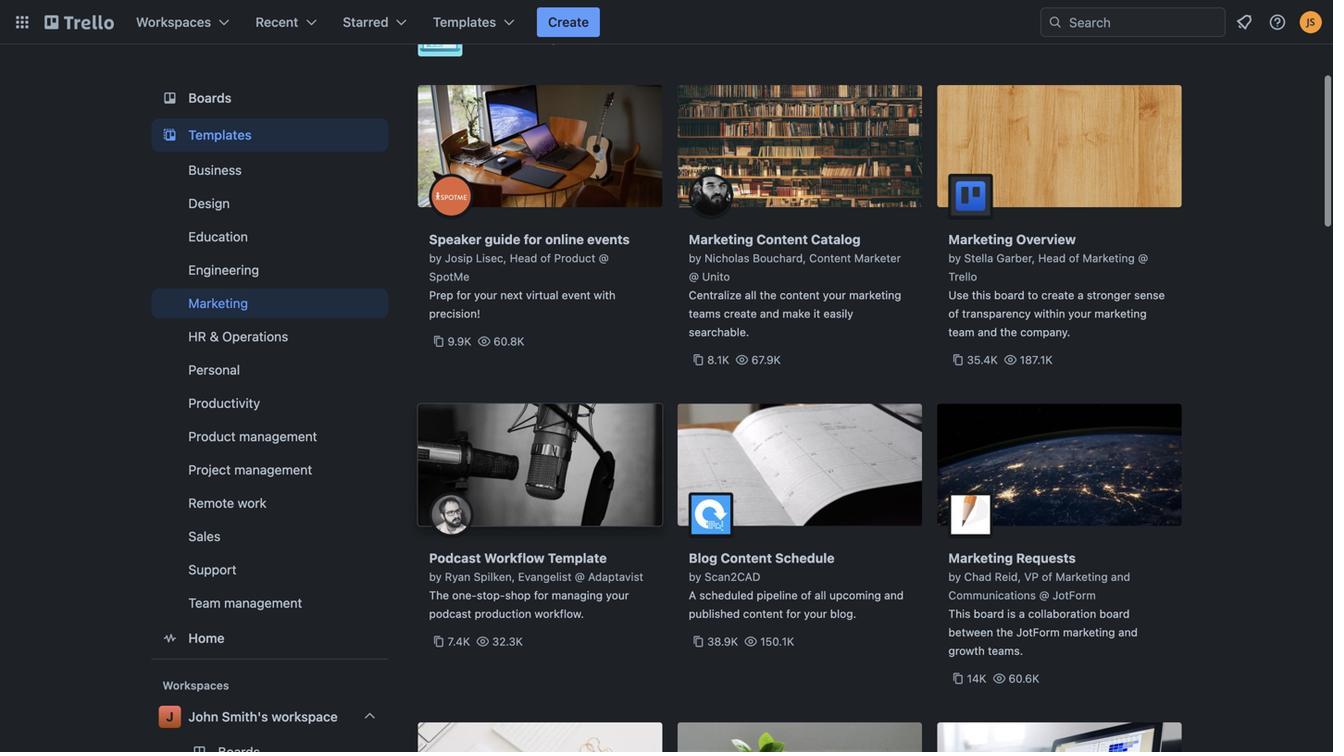 Task type: locate. For each thing, give the bounding box(es) containing it.
use
[[949, 289, 969, 302]]

content up "scan2cad"
[[721, 551, 772, 566]]

head down guide
[[510, 252, 537, 265]]

1 vertical spatial the
[[1000, 326, 1017, 339]]

1 vertical spatial templates
[[188, 127, 252, 143]]

home link
[[151, 622, 388, 655]]

1 vertical spatial all
[[815, 589, 826, 602]]

marketing down stronger
[[1095, 307, 1147, 320]]

your down adaptavist
[[606, 589, 629, 602]]

by inside speaker guide for online events by josip lisec, head of product @ spotme prep for your next virtual event with precision!
[[429, 252, 442, 265]]

2 vertical spatial marketing
[[1063, 626, 1115, 639]]

0 horizontal spatial a
[[1019, 608, 1025, 621]]

starred
[[343, 14, 389, 30]]

60.6k
[[1009, 673, 1040, 686]]

education link
[[151, 222, 388, 252]]

marketing up nicholas
[[689, 232, 753, 247]]

@ up collaboration
[[1039, 589, 1049, 602]]

the down "transparency"
[[1000, 326, 1017, 339]]

@ up sense
[[1138, 252, 1148, 265]]

content inside 'blog content schedule by scan2cad a scheduled pipeline of all upcoming and published content for your blog.'
[[721, 551, 772, 566]]

content inside 'blog content schedule by scan2cad a scheduled pipeline of all upcoming and published content for your blog.'
[[743, 608, 783, 621]]

the inside 'marketing requests by chad reid, vp of marketing and communications @ jotform this board is a collaboration board between the jotform marketing and growth teams.'
[[996, 626, 1013, 639]]

marketing up &
[[188, 296, 248, 311]]

marketing for marketing
[[188, 296, 248, 311]]

create button
[[537, 7, 600, 37]]

marketing inside the marketing content catalog by nicholas bouchard, content marketer @ unito centralize all the content your marketing teams create and make it easily searchable.
[[689, 232, 753, 247]]

by up spotme
[[429, 252, 442, 265]]

0 horizontal spatial head
[[510, 252, 537, 265]]

this
[[972, 289, 991, 302]]

marketing down the marketer
[[849, 289, 901, 302]]

workspaces up board image
[[136, 14, 211, 30]]

marketing for marketing overview by stella garber, head of marketing @ trello use this board to create a stronger sense of transparency within your marketing team and the company.
[[949, 232, 1013, 247]]

@
[[599, 252, 609, 265], [1138, 252, 1148, 265], [689, 270, 699, 283], [575, 571, 585, 584], [1039, 589, 1049, 602]]

support
[[188, 562, 237, 578]]

0 horizontal spatial all
[[745, 289, 757, 302]]

@ inside 'marketing requests by chad reid, vp of marketing and communications @ jotform this board is a collaboration board between the jotform marketing and growth teams.'
[[1039, 589, 1049, 602]]

teams
[[689, 307, 721, 320]]

ryan
[[445, 571, 471, 584]]

0 notifications image
[[1233, 11, 1255, 33]]

marketing inside 'marketing requests by chad reid, vp of marketing and communications @ jotform this board is a collaboration board between the jotform marketing and growth teams.'
[[1063, 626, 1115, 639]]

marketing up stella
[[949, 232, 1013, 247]]

content down 'pipeline'
[[743, 608, 783, 621]]

workspaces up john
[[162, 680, 229, 693]]

0 vertical spatial content
[[757, 232, 808, 247]]

32.3k
[[492, 636, 523, 649]]

remote work link
[[151, 489, 388, 518]]

by inside 'blog content schedule by scan2cad a scheduled pipeline of all upcoming and published content for your blog.'
[[689, 571, 701, 584]]

a inside 'marketing requests by chad reid, vp of marketing and communications @ jotform this board is a collaboration board between the jotform marketing and growth teams.'
[[1019, 608, 1025, 621]]

product management
[[188, 429, 317, 444]]

jotform down collaboration
[[1016, 626, 1060, 639]]

open information menu image
[[1268, 13, 1287, 31]]

content inside the marketing content catalog by nicholas bouchard, content marketer @ unito centralize all the content your marketing teams create and make it easily searchable.
[[780, 289, 820, 302]]

0 vertical spatial templates
[[433, 14, 496, 30]]

create
[[1041, 289, 1075, 302], [724, 307, 757, 320]]

1 horizontal spatial templates
[[433, 14, 496, 30]]

and inside the marketing content catalog by nicholas bouchard, content marketer @ unito centralize all the content your marketing teams create and make it easily searchable.
[[760, 307, 779, 320]]

board image
[[159, 87, 181, 109]]

0 vertical spatial a
[[1078, 289, 1084, 302]]

board up "transparency"
[[994, 289, 1025, 302]]

management for project management
[[234, 462, 312, 478]]

your left the next
[[474, 289, 497, 302]]

the
[[429, 589, 449, 602]]

josip lisec, head of product @ spotme image
[[429, 174, 474, 218]]

templates
[[563, 23, 648, 45]]

1 horizontal spatial create
[[1041, 289, 1075, 302]]

marketing for marketing templates
[[474, 23, 559, 45]]

garber,
[[997, 252, 1035, 265]]

board down communications
[[974, 608, 1004, 621]]

business
[[188, 162, 242, 178]]

lisec,
[[476, 252, 507, 265]]

2 vertical spatial management
[[224, 596, 302, 611]]

management down the product management link
[[234, 462, 312, 478]]

for inside podcast workflow template by ryan spilken, evangelist @ adaptavist the one-stop-shop for managing your podcast production workflow.
[[534, 589, 549, 602]]

event
[[562, 289, 591, 302]]

precision!
[[429, 307, 480, 320]]

content for schedule
[[721, 551, 772, 566]]

vp
[[1024, 571, 1039, 584]]

nicholas bouchard, content marketer @ unito image
[[689, 174, 733, 218]]

john smith (johnsmith38824343) image
[[1300, 11, 1322, 33]]

marketing down requests
[[1056, 571, 1108, 584]]

all left upcoming
[[815, 589, 826, 602]]

1 vertical spatial content
[[743, 608, 783, 621]]

chad reid, vp of marketing and communications @ jotform image
[[949, 493, 993, 537]]

by up trello
[[949, 252, 961, 265]]

for down 'pipeline'
[[786, 608, 801, 621]]

@ up managing
[[575, 571, 585, 584]]

1 horizontal spatial product
[[554, 252, 595, 265]]

0 vertical spatial content
[[780, 289, 820, 302]]

catalog
[[811, 232, 861, 247]]

stronger
[[1087, 289, 1131, 302]]

of inside speaker guide for online events by josip lisec, head of product @ spotme prep for your next virtual event with precision!
[[540, 252, 551, 265]]

blog
[[689, 551, 717, 566]]

marketing for marketing content catalog by nicholas bouchard, content marketer @ unito centralize all the content your marketing teams create and make it easily searchable.
[[689, 232, 753, 247]]

create up searchable.
[[724, 307, 757, 320]]

marketing inside marketing link
[[188, 296, 248, 311]]

1 horizontal spatial head
[[1038, 252, 1066, 265]]

jotform up collaboration
[[1053, 589, 1096, 602]]

2 head from the left
[[1038, 252, 1066, 265]]

of right vp
[[1042, 571, 1053, 584]]

@ down events
[[599, 252, 609, 265]]

0 vertical spatial the
[[760, 289, 777, 302]]

to
[[1028, 289, 1038, 302]]

by left nicholas
[[689, 252, 701, 265]]

for
[[524, 232, 542, 247], [457, 289, 471, 302], [534, 589, 549, 602], [786, 608, 801, 621]]

by up a
[[689, 571, 701, 584]]

marketing up stronger
[[1083, 252, 1135, 265]]

a for requests
[[1019, 608, 1025, 621]]

workflow
[[484, 551, 545, 566]]

&
[[210, 329, 219, 344]]

team
[[188, 596, 221, 611]]

adaptavist
[[588, 571, 643, 584]]

187.1k
[[1020, 354, 1053, 367]]

2 vertical spatial the
[[996, 626, 1013, 639]]

a inside "marketing overview by stella garber, head of marketing @ trello use this board to create a stronger sense of transparency within your marketing team and the company."
[[1078, 289, 1084, 302]]

of inside 'blog content schedule by scan2cad a scheduled pipeline of all upcoming and published content for your blog.'
[[801, 589, 812, 602]]

1 vertical spatial product
[[188, 429, 236, 444]]

templates right starred dropdown button
[[433, 14, 496, 30]]

marketing inside the marketing content catalog by nicholas bouchard, content marketer @ unito centralize all the content your marketing teams create and make it easily searchable.
[[849, 289, 901, 302]]

template
[[548, 551, 607, 566]]

spilken,
[[474, 571, 515, 584]]

1 vertical spatial jotform
[[1016, 626, 1060, 639]]

smith's
[[222, 710, 268, 725]]

@ left unito
[[689, 270, 699, 283]]

remote work
[[188, 496, 267, 511]]

templates inside dropdown button
[[433, 14, 496, 30]]

your left blog. at bottom
[[804, 608, 827, 621]]

1 vertical spatial a
[[1019, 608, 1025, 621]]

by inside "marketing overview by stella garber, head of marketing @ trello use this board to create a stronger sense of transparency within your marketing team and the company."
[[949, 252, 961, 265]]

by left 'chad'
[[949, 571, 961, 584]]

for down evangelist
[[534, 589, 549, 602]]

a right is
[[1019, 608, 1025, 621]]

create
[[548, 14, 589, 30]]

for right guide
[[524, 232, 542, 247]]

the
[[760, 289, 777, 302], [1000, 326, 1017, 339], [996, 626, 1013, 639]]

communications
[[949, 589, 1036, 602]]

board inside "marketing overview by stella garber, head of marketing @ trello use this board to create a stronger sense of transparency within your marketing team and the company."
[[994, 289, 1025, 302]]

0 vertical spatial management
[[239, 429, 317, 444]]

0 vertical spatial create
[[1041, 289, 1075, 302]]

management down productivity link
[[239, 429, 317, 444]]

content down the catalog
[[809, 252, 851, 265]]

2 vertical spatial content
[[721, 551, 772, 566]]

38.9k
[[707, 636, 738, 649]]

and
[[760, 307, 779, 320], [978, 326, 997, 339], [1111, 571, 1130, 584], [884, 589, 904, 602], [1118, 626, 1138, 639]]

overview
[[1016, 232, 1076, 247]]

1 horizontal spatial all
[[815, 589, 826, 602]]

by up the
[[429, 571, 442, 584]]

marketing up 'chad'
[[949, 551, 1013, 566]]

create inside "marketing overview by stella garber, head of marketing @ trello use this board to create a stronger sense of transparency within your marketing team and the company."
[[1041, 289, 1075, 302]]

marketing right marketing icon
[[474, 23, 559, 45]]

your inside speaker guide for online events by josip lisec, head of product @ spotme prep for your next virtual event with precision!
[[474, 289, 497, 302]]

1 vertical spatial create
[[724, 307, 757, 320]]

the up teams.
[[996, 626, 1013, 639]]

by inside podcast workflow template by ryan spilken, evangelist @ adaptavist the one-stop-shop for managing your podcast production workflow.
[[429, 571, 442, 584]]

podcast workflow template by ryan spilken, evangelist @ adaptavist the one-stop-shop for managing your podcast production workflow.
[[429, 551, 643, 621]]

your right within on the top right of the page
[[1068, 307, 1091, 320]]

bouchard,
[[753, 252, 806, 265]]

all
[[745, 289, 757, 302], [815, 589, 826, 602]]

your inside the marketing content catalog by nicholas bouchard, content marketer @ unito centralize all the content your marketing teams create and make it easily searchable.
[[823, 289, 846, 302]]

by inside the marketing content catalog by nicholas bouchard, content marketer @ unito centralize all the content your marketing teams create and make it easily searchable.
[[689, 252, 701, 265]]

0 vertical spatial product
[[554, 252, 595, 265]]

0 horizontal spatial create
[[724, 307, 757, 320]]

engineering link
[[151, 256, 388, 285]]

templates up business
[[188, 127, 252, 143]]

1 horizontal spatial a
[[1078, 289, 1084, 302]]

between
[[949, 626, 993, 639]]

product inside speaker guide for online events by josip lisec, head of product @ spotme prep for your next virtual event with precision!
[[554, 252, 595, 265]]

8.1k
[[707, 354, 730, 367]]

marketing down collaboration
[[1063, 626, 1115, 639]]

content for schedule
[[743, 608, 783, 621]]

0 vertical spatial all
[[745, 289, 757, 302]]

boards
[[188, 90, 232, 106]]

create up within on the top right of the page
[[1041, 289, 1075, 302]]

your inside "marketing overview by stella garber, head of marketing @ trello use this board to create a stronger sense of transparency within your marketing team and the company."
[[1068, 307, 1091, 320]]

head inside speaker guide for online events by josip lisec, head of product @ spotme prep for your next virtual event with precision!
[[510, 252, 537, 265]]

templates button
[[422, 7, 526, 37]]

management
[[239, 429, 317, 444], [234, 462, 312, 478], [224, 596, 302, 611]]

your inside 'blog content schedule by scan2cad a scheduled pipeline of all upcoming and published content for your blog.'
[[804, 608, 827, 621]]

management for team management
[[224, 596, 302, 611]]

of right 'pipeline'
[[801, 589, 812, 602]]

content
[[780, 289, 820, 302], [743, 608, 783, 621]]

0 vertical spatial marketing
[[849, 289, 901, 302]]

management down support link
[[224, 596, 302, 611]]

product up project
[[188, 429, 236, 444]]

product down online
[[554, 252, 595, 265]]

of down online
[[540, 252, 551, 265]]

head down overview
[[1038, 252, 1066, 265]]

1 head from the left
[[510, 252, 537, 265]]

jotform
[[1053, 589, 1096, 602], [1016, 626, 1060, 639]]

hr & operations link
[[151, 322, 388, 352]]

1 vertical spatial management
[[234, 462, 312, 478]]

marketing for marketing requests by chad reid, vp of marketing and communications @ jotform this board is a collaboration board between the jotform marketing and growth teams.
[[949, 551, 1013, 566]]

0 vertical spatial workspaces
[[136, 14, 211, 30]]

blog.
[[830, 608, 857, 621]]

9.9k
[[448, 335, 472, 348]]

it
[[814, 307, 820, 320]]

Search field
[[1063, 8, 1225, 36]]

a left stronger
[[1078, 289, 1084, 302]]

content up the make
[[780, 289, 820, 302]]

content
[[757, 232, 808, 247], [809, 252, 851, 265], [721, 551, 772, 566]]

the down bouchard, at the top right of the page
[[760, 289, 777, 302]]

workflow.
[[535, 608, 584, 621]]

of down use
[[949, 307, 959, 320]]

stella garber, head of marketing @ trello image
[[949, 174, 993, 218]]

design
[[188, 196, 230, 211]]

by
[[429, 252, 442, 265], [689, 252, 701, 265], [949, 252, 961, 265], [429, 571, 442, 584], [689, 571, 701, 584], [949, 571, 961, 584]]

1 vertical spatial marketing
[[1095, 307, 1147, 320]]

content for catalog
[[757, 232, 808, 247]]

marketing templates
[[474, 23, 648, 45]]

content up bouchard, at the top right of the page
[[757, 232, 808, 247]]

searchable.
[[689, 326, 749, 339]]

all right centralize
[[745, 289, 757, 302]]

of
[[540, 252, 551, 265], [1069, 252, 1080, 265], [949, 307, 959, 320], [1042, 571, 1053, 584], [801, 589, 812, 602]]

@ inside "marketing overview by stella garber, head of marketing @ trello use this board to create a stronger sense of transparency within your marketing team and the company."
[[1138, 252, 1148, 265]]

your inside podcast workflow template by ryan spilken, evangelist @ adaptavist the one-stop-shop for managing your podcast production workflow.
[[606, 589, 629, 602]]

your up "easily"
[[823, 289, 846, 302]]

production
[[475, 608, 531, 621]]



Task type: vqa. For each thing, say whether or not it's contained in the screenshot.


Task type: describe. For each thing, give the bounding box(es) containing it.
template board image
[[159, 124, 181, 146]]

within
[[1034, 307, 1065, 320]]

is
[[1007, 608, 1016, 621]]

centralize
[[689, 289, 742, 302]]

and inside "marketing overview by stella garber, head of marketing @ trello use this board to create a stronger sense of transparency within your marketing team and the company."
[[978, 326, 997, 339]]

john
[[188, 710, 218, 725]]

evangelist
[[518, 571, 572, 584]]

spotme
[[429, 270, 470, 283]]

7.4k
[[448, 636, 470, 649]]

the inside "marketing overview by stella garber, head of marketing @ trello use this board to create a stronger sense of transparency within your marketing team and the company."
[[1000, 326, 1017, 339]]

your for template
[[606, 589, 629, 602]]

design link
[[151, 189, 388, 218]]

online
[[545, 232, 584, 247]]

blog content schedule by scan2cad a scheduled pipeline of all upcoming and published content for your blog.
[[689, 551, 904, 621]]

support link
[[151, 556, 388, 585]]

a for overview
[[1078, 289, 1084, 302]]

easily
[[824, 307, 853, 320]]

product management link
[[151, 422, 388, 452]]

for up precision!
[[457, 289, 471, 302]]

unito
[[702, 270, 730, 283]]

search image
[[1048, 15, 1063, 30]]

reid,
[[995, 571, 1021, 584]]

one-
[[452, 589, 477, 602]]

marketing link
[[151, 289, 388, 318]]

of down overview
[[1069, 252, 1080, 265]]

0 vertical spatial jotform
[[1053, 589, 1096, 602]]

60.8k
[[494, 335, 525, 348]]

josip
[[445, 252, 473, 265]]

schedule
[[775, 551, 835, 566]]

1 vertical spatial content
[[809, 252, 851, 265]]

project management link
[[151, 456, 388, 485]]

starred button
[[332, 7, 418, 37]]

chad
[[964, 571, 992, 584]]

scan2cad
[[705, 571, 761, 584]]

0 horizontal spatial templates
[[188, 127, 252, 143]]

home
[[188, 631, 225, 646]]

marketing inside "marketing overview by stella garber, head of marketing @ trello use this board to create a stronger sense of transparency within your marketing team and the company."
[[1095, 307, 1147, 320]]

project management
[[188, 462, 312, 478]]

sense
[[1134, 289, 1165, 302]]

@ inside podcast workflow template by ryan spilken, evangelist @ adaptavist the one-stop-shop for managing your podcast production workflow.
[[575, 571, 585, 584]]

home image
[[159, 628, 181, 650]]

by inside 'marketing requests by chad reid, vp of marketing and communications @ jotform this board is a collaboration board between the jotform marketing and growth teams.'
[[949, 571, 961, 584]]

scan2cad image
[[689, 493, 733, 537]]

150.1k
[[760, 636, 794, 649]]

pipeline
[[757, 589, 798, 602]]

content for catalog
[[780, 289, 820, 302]]

0 horizontal spatial product
[[188, 429, 236, 444]]

requests
[[1016, 551, 1076, 566]]

of inside 'marketing requests by chad reid, vp of marketing and communications @ jotform this board is a collaboration board between the jotform marketing and growth teams.'
[[1042, 571, 1053, 584]]

collaboration
[[1028, 608, 1096, 621]]

personal
[[188, 362, 240, 378]]

sales link
[[151, 522, 388, 552]]

hr & operations
[[188, 329, 288, 344]]

primary element
[[0, 0, 1333, 44]]

1 vertical spatial workspaces
[[162, 680, 229, 693]]

scheduled
[[699, 589, 754, 602]]

workspaces inside dropdown button
[[136, 14, 211, 30]]

board right collaboration
[[1099, 608, 1130, 621]]

events
[[587, 232, 630, 247]]

engineering
[[188, 262, 259, 278]]

virtual
[[526, 289, 559, 302]]

and inside 'blog content schedule by scan2cad a scheduled pipeline of all upcoming and published content for your blog.'
[[884, 589, 904, 602]]

business link
[[151, 156, 388, 185]]

podcast
[[429, 608, 471, 621]]

growth
[[949, 645, 985, 658]]

the inside the marketing content catalog by nicholas bouchard, content marketer @ unito centralize all the content your marketing teams create and make it easily searchable.
[[760, 289, 777, 302]]

create inside the marketing content catalog by nicholas bouchard, content marketer @ unito centralize all the content your marketing teams create and make it easily searchable.
[[724, 307, 757, 320]]

marketing requests by chad reid, vp of marketing and communications @ jotform this board is a collaboration board between the jotform marketing and growth teams.
[[949, 551, 1138, 658]]

operations
[[222, 329, 288, 344]]

templates link
[[151, 119, 388, 152]]

recent button
[[244, 7, 328, 37]]

all inside 'blog content schedule by scan2cad a scheduled pipeline of all upcoming and published content for your blog.'
[[815, 589, 826, 602]]

company.
[[1020, 326, 1071, 339]]

workspaces button
[[125, 7, 241, 37]]

project
[[188, 462, 231, 478]]

14k
[[967, 673, 987, 686]]

john smith's workspace
[[188, 710, 338, 725]]

prep
[[429, 289, 453, 302]]

@ inside speaker guide for online events by josip lisec, head of product @ spotme prep for your next virtual event with precision!
[[599, 252, 609, 265]]

this
[[949, 608, 971, 621]]

education
[[188, 229, 248, 244]]

for inside 'blog content schedule by scan2cad a scheduled pipeline of all upcoming and published content for your blog.'
[[786, 608, 801, 621]]

productivity link
[[151, 389, 388, 418]]

personal link
[[151, 356, 388, 385]]

sales
[[188, 529, 221, 544]]

team management link
[[151, 589, 388, 618]]

transparency
[[962, 307, 1031, 320]]

shop
[[505, 589, 531, 602]]

next
[[500, 289, 523, 302]]

your for schedule
[[804, 608, 827, 621]]

@ inside the marketing content catalog by nicholas bouchard, content marketer @ unito centralize all the content your marketing teams create and make it easily searchable.
[[689, 270, 699, 283]]

marketing overview by stella garber, head of marketing @ trello use this board to create a stronger sense of transparency within your marketing team and the company.
[[949, 232, 1165, 339]]

marketer
[[854, 252, 901, 265]]

your for for
[[474, 289, 497, 302]]

back to home image
[[44, 7, 114, 37]]

speaker guide for online events by josip lisec, head of product @ spotme prep for your next virtual event with precision!
[[429, 232, 630, 320]]

recent
[[256, 14, 298, 30]]

j
[[166, 710, 174, 725]]

work
[[238, 496, 267, 511]]

productivity
[[188, 396, 260, 411]]

marketing content catalog by nicholas bouchard, content marketer @ unito centralize all the content your marketing teams create and make it easily searchable.
[[689, 232, 901, 339]]

marketing icon image
[[418, 12, 462, 56]]

ryan spilken, evangelist @ adaptavist image
[[429, 493, 474, 537]]

all inside the marketing content catalog by nicholas bouchard, content marketer @ unito centralize all the content your marketing teams create and make it easily searchable.
[[745, 289, 757, 302]]

teams.
[[988, 645, 1023, 658]]

management for product management
[[239, 429, 317, 444]]

head inside "marketing overview by stella garber, head of marketing @ trello use this board to create a stronger sense of transparency within your marketing team and the company."
[[1038, 252, 1066, 265]]

remote
[[188, 496, 234, 511]]

a
[[689, 589, 696, 602]]

podcast
[[429, 551, 481, 566]]



